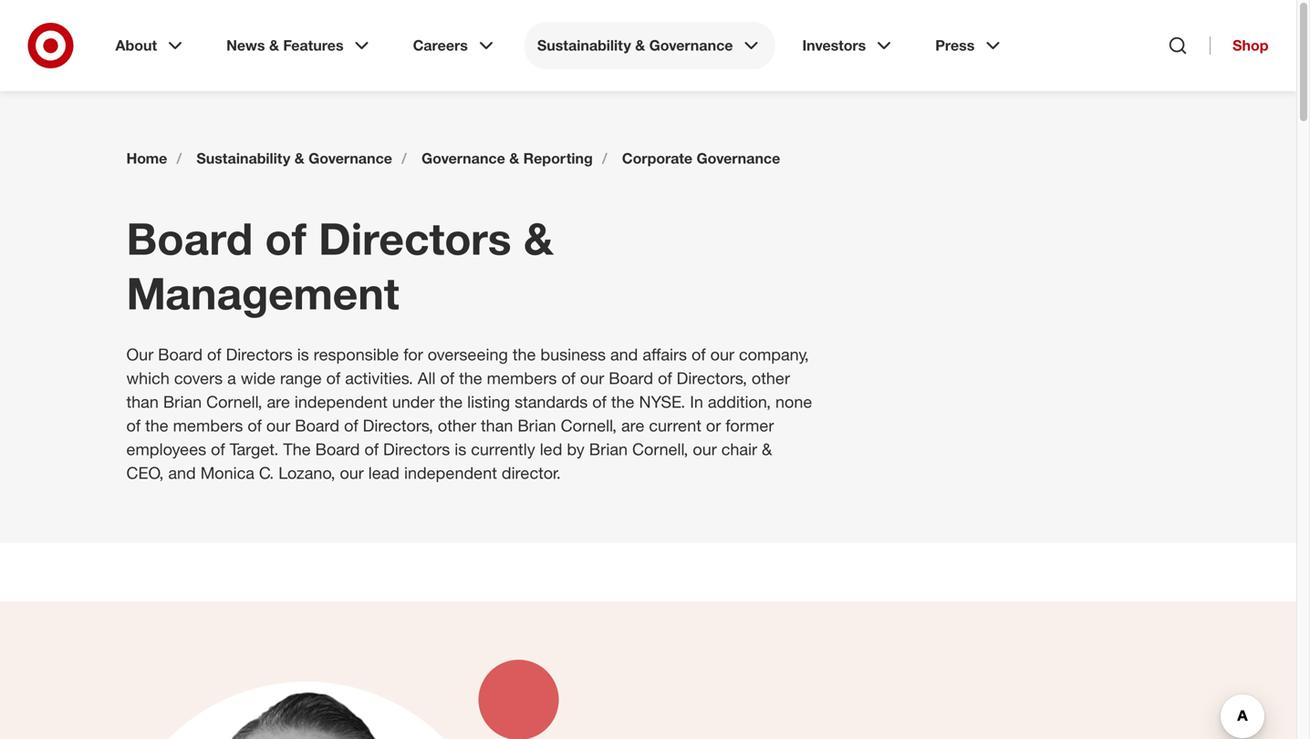 Task type: locate. For each thing, give the bounding box(es) containing it.
1 vertical spatial and
[[168, 463, 196, 483]]

than down which
[[126, 392, 159, 412]]

lozano,
[[279, 463, 335, 483]]

led
[[540, 440, 562, 459]]

cornell, down current
[[632, 440, 688, 459]]

0 vertical spatial cornell,
[[206, 392, 262, 412]]

0 vertical spatial independent
[[295, 392, 388, 412]]

is left the currently
[[455, 440, 466, 459]]

c.
[[259, 463, 274, 483]]

& inside board of directors & management
[[524, 212, 554, 266]]

& inside the our board of directors is responsible for overseeing the business and affairs of our company, which covers a wide range of activities. all of the members of our board of directors, other than brian cornell, are independent under the listing standards of the nyse. in addition, none of the members of our board of directors, other than brian cornell, are current or former employees of target. the board of directors is currently led by brian cornell, our chair & ceo, and monica c. lozano, our lead independent director.
[[762, 440, 772, 459]]

1 horizontal spatial sustainability & governance
[[537, 36, 733, 54]]

all
[[418, 369, 436, 388]]

1 horizontal spatial brian
[[518, 416, 556, 436]]

directors, down under
[[363, 416, 433, 436]]

independent down the currently
[[404, 463, 497, 483]]

0 horizontal spatial cornell,
[[206, 392, 262, 412]]

and down employees
[[168, 463, 196, 483]]

brian right by
[[589, 440, 628, 459]]

our board of directors is responsible for overseeing the business and affairs of our company, which covers a wide range of activities. all of the members of our board of directors, other than brian cornell, are independent under the listing standards of the nyse. in addition, none of the members of our board of directors, other than brian cornell, are current or former employees of target. the board of directors is currently led by brian cornell, our chair & ceo, and monica c. lozano, our lead independent director.
[[126, 345, 812, 483]]

overseeing
[[428, 345, 508, 365]]

1 vertical spatial sustainability & governance link
[[197, 150, 392, 168]]

members up employees
[[173, 416, 243, 436]]

members
[[487, 369, 557, 388], [173, 416, 243, 436]]

2 horizontal spatial brian
[[589, 440, 628, 459]]

than
[[126, 392, 159, 412], [481, 416, 513, 436]]

covers
[[174, 369, 223, 388]]

of
[[265, 212, 306, 266], [207, 345, 221, 365], [692, 345, 706, 365], [326, 369, 341, 388], [440, 369, 454, 388], [561, 369, 576, 388], [658, 369, 672, 388], [592, 392, 607, 412], [126, 416, 141, 436], [248, 416, 262, 436], [344, 416, 358, 436], [211, 440, 225, 459], [364, 440, 379, 459]]

affairs
[[643, 345, 687, 365]]

range
[[280, 369, 322, 388]]

sustainability & governance for left the sustainability & governance link
[[197, 150, 392, 167]]

investors
[[802, 36, 866, 54]]

nyse.
[[639, 392, 685, 412]]

are down the nyse.
[[621, 416, 645, 436]]

sustainability & governance
[[537, 36, 733, 54], [197, 150, 392, 167]]

2 vertical spatial cornell,
[[632, 440, 688, 459]]

shop
[[1233, 36, 1269, 54]]

1 horizontal spatial is
[[455, 440, 466, 459]]

1 vertical spatial than
[[481, 416, 513, 436]]

or
[[706, 416, 721, 436]]

sustainability & governance link
[[524, 22, 775, 69], [197, 150, 392, 168]]

0 horizontal spatial independent
[[295, 392, 388, 412]]

the up employees
[[145, 416, 168, 436]]

other
[[752, 369, 790, 388], [438, 416, 476, 436]]

brian down covers on the left of the page
[[163, 392, 202, 412]]

1 vertical spatial sustainability
[[197, 150, 290, 167]]

news
[[226, 36, 265, 54]]

1 horizontal spatial sustainability & governance link
[[524, 22, 775, 69]]

cornell, down a
[[206, 392, 262, 412]]

company,
[[739, 345, 809, 365]]

careers link
[[400, 22, 510, 69]]

press
[[935, 36, 975, 54]]

ceo,
[[126, 463, 164, 483]]

independent down activities.
[[295, 392, 388, 412]]

is
[[297, 345, 309, 365], [455, 440, 466, 459]]

1 vertical spatial is
[[455, 440, 466, 459]]

1 horizontal spatial than
[[481, 416, 513, 436]]

other down company,
[[752, 369, 790, 388]]

corporate governance link
[[622, 150, 780, 168]]

1 vertical spatial sustainability & governance
[[197, 150, 392, 167]]

governance & reporting link
[[422, 150, 593, 168]]

0 vertical spatial is
[[297, 345, 309, 365]]

than up the currently
[[481, 416, 513, 436]]

cornell, up by
[[561, 416, 617, 436]]

sustainability
[[537, 36, 631, 54], [197, 150, 290, 167]]

sustainability for left the sustainability & governance link
[[197, 150, 290, 167]]

the
[[283, 440, 311, 459]]

activities.
[[345, 369, 413, 388]]

0 vertical spatial sustainability
[[537, 36, 631, 54]]

are
[[267, 392, 290, 412], [621, 416, 645, 436]]

2 vertical spatial directors
[[383, 440, 450, 459]]

brian
[[163, 392, 202, 412], [518, 416, 556, 436], [589, 440, 628, 459]]

reporting
[[523, 150, 593, 167]]

&
[[269, 36, 279, 54], [635, 36, 645, 54], [294, 150, 304, 167], [509, 150, 519, 167], [524, 212, 554, 266], [762, 440, 772, 459]]

1 vertical spatial other
[[438, 416, 476, 436]]

1 vertical spatial directors,
[[363, 416, 433, 436]]

is up range
[[297, 345, 309, 365]]

careers
[[413, 36, 468, 54]]

of up target.
[[248, 416, 262, 436]]

the left the nyse.
[[611, 392, 635, 412]]

0 vertical spatial directors
[[319, 212, 511, 266]]

governance inside "corporate governance" link
[[697, 150, 780, 167]]

directors,
[[677, 369, 747, 388], [363, 416, 433, 436]]

other down 'listing'
[[438, 416, 476, 436]]

employees
[[126, 440, 206, 459]]

cornell,
[[206, 392, 262, 412], [561, 416, 617, 436], [632, 440, 688, 459]]

1 horizontal spatial other
[[752, 369, 790, 388]]

1 horizontal spatial directors,
[[677, 369, 747, 388]]

a
[[227, 369, 236, 388]]

the down overseeing at the left of the page
[[459, 369, 482, 388]]

0 vertical spatial sustainability & governance
[[537, 36, 733, 54]]

and
[[610, 345, 638, 365], [168, 463, 196, 483]]

for
[[404, 345, 423, 365]]

home
[[126, 150, 167, 167]]

governance
[[649, 36, 733, 54], [309, 150, 392, 167], [422, 150, 505, 167], [697, 150, 780, 167]]

1 horizontal spatial sustainability
[[537, 36, 631, 54]]

sustainability for the topmost the sustainability & governance link
[[537, 36, 631, 54]]

former
[[726, 416, 774, 436]]

1 vertical spatial members
[[173, 416, 243, 436]]

0 horizontal spatial than
[[126, 392, 159, 412]]

of up management in the left of the page
[[265, 212, 306, 266]]

our
[[126, 345, 153, 365]]

board up lozano,
[[315, 440, 360, 459]]

0 vertical spatial brian
[[163, 392, 202, 412]]

directors
[[319, 212, 511, 266], [226, 345, 293, 365], [383, 440, 450, 459]]

governance & reporting
[[422, 150, 593, 167]]

features
[[283, 36, 344, 54]]

of down activities.
[[344, 416, 358, 436]]

0 vertical spatial members
[[487, 369, 557, 388]]

1 vertical spatial directors
[[226, 345, 293, 365]]

current
[[649, 416, 702, 436]]

of up lead on the left bottom
[[364, 440, 379, 459]]

0 horizontal spatial sustainability
[[197, 150, 290, 167]]

directors, up in
[[677, 369, 747, 388]]

1 horizontal spatial and
[[610, 345, 638, 365]]

2 vertical spatial brian
[[589, 440, 628, 459]]

0 vertical spatial than
[[126, 392, 159, 412]]

and left affairs
[[610, 345, 638, 365]]

1 vertical spatial independent
[[404, 463, 497, 483]]

members up standards
[[487, 369, 557, 388]]

are down wide
[[267, 392, 290, 412]]

sustainability & governance for the topmost the sustainability & governance link
[[537, 36, 733, 54]]

of right all
[[440, 369, 454, 388]]

1 vertical spatial cornell,
[[561, 416, 617, 436]]

brian up led
[[518, 416, 556, 436]]

board inside board of directors & management
[[126, 212, 253, 266]]

of right affairs
[[692, 345, 706, 365]]

news & features
[[226, 36, 344, 54]]

2 horizontal spatial cornell,
[[632, 440, 688, 459]]

the
[[513, 345, 536, 365], [459, 369, 482, 388], [439, 392, 463, 412], [611, 392, 635, 412], [145, 416, 168, 436]]

chair
[[721, 440, 757, 459]]

board down home link
[[126, 212, 253, 266]]

responsible
[[314, 345, 399, 365]]

0 horizontal spatial is
[[297, 345, 309, 365]]

1 horizontal spatial members
[[487, 369, 557, 388]]

our
[[710, 345, 734, 365], [580, 369, 604, 388], [266, 416, 290, 436], [693, 440, 717, 459], [340, 463, 364, 483]]

board
[[126, 212, 253, 266], [158, 345, 203, 365], [609, 369, 653, 388], [295, 416, 340, 436], [315, 440, 360, 459]]

1 horizontal spatial are
[[621, 416, 645, 436]]

listing
[[467, 392, 510, 412]]

1 vertical spatial are
[[621, 416, 645, 436]]

& for news & features link
[[269, 36, 279, 54]]

0 horizontal spatial sustainability & governance
[[197, 150, 392, 167]]

independent
[[295, 392, 388, 412], [404, 463, 497, 483]]

0 horizontal spatial are
[[267, 392, 290, 412]]



Task type: vqa. For each thing, say whether or not it's contained in the screenshot.
"Our Board of Directors is responsible for overseeing the business and affairs of our company, which covers a wide range of activities. All of the members of our Board of Directors, other than Brian Cornell, are independent under the listing standards of the NYSE. In addition, none of the members of our Board of Directors, other than Brian Cornell, are current or former employees of Target. The Board of Directors is currently led by Brian Cornell, our chair & CEO, and Monica C. Lozano, our lead independent director."
yes



Task type: describe. For each thing, give the bounding box(es) containing it.
monica
[[200, 463, 254, 483]]

of inside board of directors & management
[[265, 212, 306, 266]]

our down business
[[580, 369, 604, 388]]

0 vertical spatial sustainability & governance link
[[524, 22, 775, 69]]

lead
[[368, 463, 400, 483]]

by
[[567, 440, 585, 459]]

wide
[[241, 369, 276, 388]]

0 vertical spatial are
[[267, 392, 290, 412]]

our up the
[[266, 416, 290, 436]]

target.
[[230, 440, 279, 459]]

which
[[126, 369, 170, 388]]

board up the nyse.
[[609, 369, 653, 388]]

our left lead on the left bottom
[[340, 463, 364, 483]]

& for left the sustainability & governance link
[[294, 150, 304, 167]]

0 horizontal spatial directors,
[[363, 416, 433, 436]]

our up addition, on the bottom
[[710, 345, 734, 365]]

0 vertical spatial and
[[610, 345, 638, 365]]

business
[[541, 345, 606, 365]]

director.
[[502, 463, 561, 483]]

& for the topmost the sustainability & governance link
[[635, 36, 645, 54]]

of up 'monica'
[[211, 440, 225, 459]]

directors inside board of directors & management
[[319, 212, 511, 266]]

governance inside governance & reporting link
[[422, 150, 505, 167]]

1 vertical spatial brian
[[518, 416, 556, 436]]

of up covers on the left of the page
[[207, 345, 221, 365]]

1 horizontal spatial cornell,
[[561, 416, 617, 436]]

none
[[776, 392, 812, 412]]

& for governance & reporting link
[[509, 150, 519, 167]]

under
[[392, 392, 435, 412]]

of down business
[[561, 369, 576, 388]]

shop link
[[1210, 36, 1269, 55]]

management
[[126, 267, 399, 320]]

about link
[[103, 22, 199, 69]]

investors link
[[790, 22, 908, 69]]

currently
[[471, 440, 535, 459]]

of right standards
[[592, 392, 607, 412]]

0 horizontal spatial sustainability & governance link
[[197, 150, 392, 168]]

0 horizontal spatial other
[[438, 416, 476, 436]]

of right range
[[326, 369, 341, 388]]

standards
[[515, 392, 588, 412]]

board up the
[[295, 416, 340, 436]]

home link
[[126, 150, 167, 168]]

news & features link
[[214, 22, 386, 69]]

addition,
[[708, 392, 771, 412]]

press link
[[923, 22, 1017, 69]]

0 horizontal spatial brian
[[163, 392, 202, 412]]

1 horizontal spatial independent
[[404, 463, 497, 483]]

0 vertical spatial directors,
[[677, 369, 747, 388]]

our down or
[[693, 440, 717, 459]]

0 vertical spatial other
[[752, 369, 790, 388]]

about
[[115, 36, 157, 54]]

in
[[690, 392, 703, 412]]

board of directors & management
[[126, 212, 554, 320]]

of down affairs
[[658, 369, 672, 388]]

board up covers on the left of the page
[[158, 345, 203, 365]]

corporate governance
[[622, 150, 780, 167]]

0 horizontal spatial and
[[168, 463, 196, 483]]

of up employees
[[126, 416, 141, 436]]

corporate
[[622, 150, 693, 167]]

0 horizontal spatial members
[[173, 416, 243, 436]]

the right under
[[439, 392, 463, 412]]

the left business
[[513, 345, 536, 365]]



